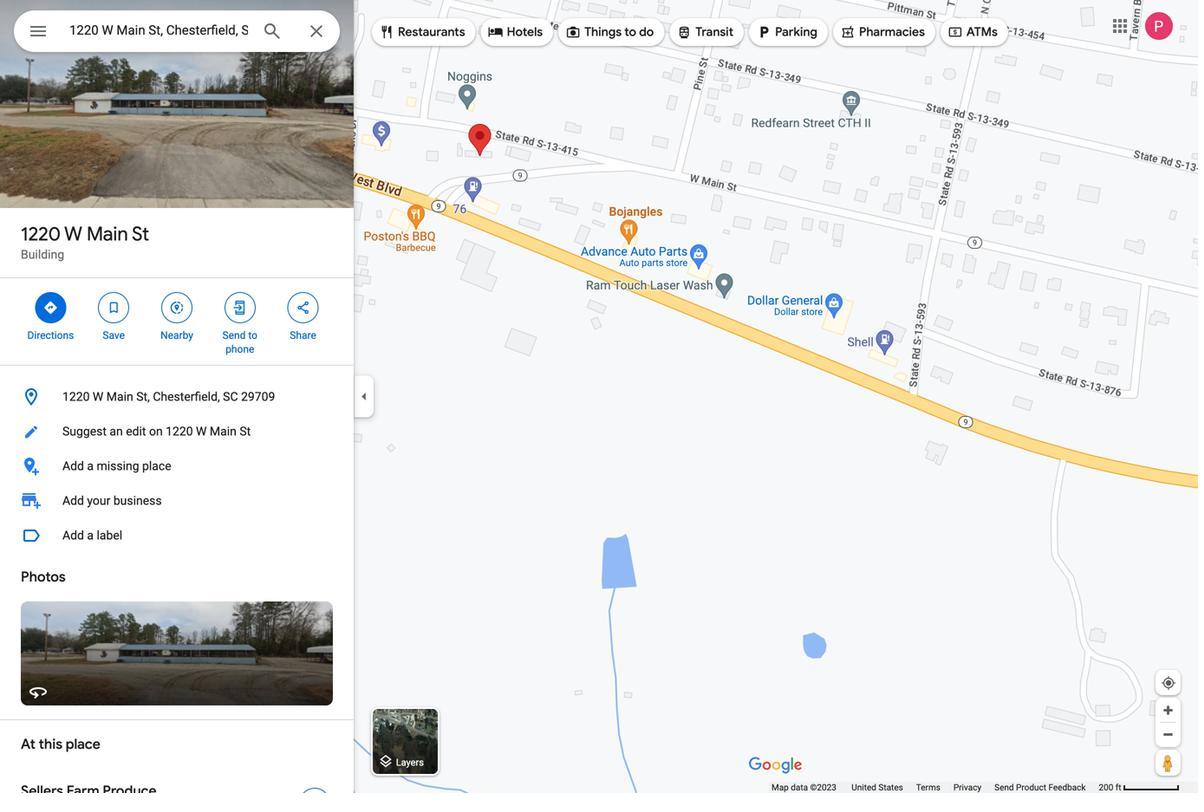 Task type: vqa. For each thing, say whether or not it's contained in the screenshot.
2nd THE EWR from the top
no



Task type: locate. For each thing, give the bounding box(es) containing it.
add down suggest
[[62, 459, 84, 474]]

atms
[[967, 24, 998, 40]]

1220
[[21, 222, 61, 246], [62, 390, 90, 404], [166, 425, 193, 439]]

a left missing
[[87, 459, 94, 474]]

hotels
[[507, 24, 543, 40]]

add your business
[[62, 494, 162, 508]]

add left 'label'
[[62, 529, 84, 543]]

main inside 1220 w main st building
[[87, 222, 128, 246]]

st inside button
[[240, 425, 251, 439]]

1 vertical spatial w
[[93, 390, 104, 404]]

0 horizontal spatial to
[[248, 330, 258, 342]]

1 horizontal spatial send
[[995, 783, 1014, 793]]

place down "suggest an edit on 1220 w main st" on the left
[[142, 459, 171, 474]]

2 add from the top
[[62, 494, 84, 508]]

nearby
[[161, 330, 193, 342]]

0 vertical spatial 1220
[[21, 222, 61, 246]]

 parking
[[756, 23, 818, 42]]

send product feedback
[[995, 783, 1086, 793]]

2 vertical spatial add
[[62, 529, 84, 543]]

0 vertical spatial main
[[87, 222, 128, 246]]

to
[[625, 24, 637, 40], [248, 330, 258, 342]]

terms button
[[917, 782, 941, 794]]

send
[[223, 330, 246, 342], [995, 783, 1014, 793]]

main
[[87, 222, 128, 246], [107, 390, 133, 404], [210, 425, 237, 439]]

footer
[[772, 782, 1099, 794]]

states
[[879, 783, 904, 793]]

2 a from the top
[[87, 529, 94, 543]]

0 vertical spatial a
[[87, 459, 94, 474]]

 button
[[14, 10, 62, 56]]

1 vertical spatial a
[[87, 529, 94, 543]]

1 horizontal spatial st
[[240, 425, 251, 439]]

2 horizontal spatial 1220
[[166, 425, 193, 439]]

1 vertical spatial place
[[66, 736, 100, 754]]

zoom out image
[[1162, 729, 1175, 742]]

1 vertical spatial st
[[240, 425, 251, 439]]

add inside "button"
[[62, 459, 84, 474]]

2 horizontal spatial w
[[196, 425, 207, 439]]

product
[[1017, 783, 1047, 793]]

 hotels
[[488, 23, 543, 42]]

w inside button
[[93, 390, 104, 404]]

united states
[[852, 783, 904, 793]]

200
[[1099, 783, 1114, 793]]

send inside "button"
[[995, 783, 1014, 793]]

send to phone
[[223, 330, 258, 356]]

1 vertical spatial 1220
[[62, 390, 90, 404]]

main up  on the top of page
[[87, 222, 128, 246]]

to left do
[[625, 24, 637, 40]]

ft
[[1116, 783, 1122, 793]]

a
[[87, 459, 94, 474], [87, 529, 94, 543]]

0 vertical spatial place
[[142, 459, 171, 474]]

200 ft button
[[1099, 783, 1180, 793]]

footer inside google maps element
[[772, 782, 1099, 794]]

edit
[[126, 425, 146, 439]]

w
[[64, 222, 82, 246], [93, 390, 104, 404], [196, 425, 207, 439]]

0 vertical spatial send
[[223, 330, 246, 342]]

0 vertical spatial add
[[62, 459, 84, 474]]

©2023
[[811, 783, 837, 793]]

send left product
[[995, 783, 1014, 793]]

w inside 1220 w main st building
[[64, 222, 82, 246]]

 things to do
[[566, 23, 654, 42]]


[[379, 23, 395, 42]]

things
[[585, 24, 622, 40]]

2 vertical spatial w
[[196, 425, 207, 439]]

w for st,
[[93, 390, 104, 404]]

to up phone
[[248, 330, 258, 342]]

send inside send to phone
[[223, 330, 246, 342]]

 pharmacies
[[840, 23, 925, 42]]

layers
[[396, 757, 424, 768]]

3 add from the top
[[62, 529, 84, 543]]

save
[[103, 330, 125, 342]]

add
[[62, 459, 84, 474], [62, 494, 84, 508], [62, 529, 84, 543]]

1 a from the top
[[87, 459, 94, 474]]

add inside button
[[62, 529, 84, 543]]

0 vertical spatial st
[[132, 222, 149, 246]]

1 vertical spatial add
[[62, 494, 84, 508]]

actions for 1220 w main st region
[[0, 278, 354, 365]]

main for st
[[87, 222, 128, 246]]

phone
[[226, 343, 254, 356]]

place
[[142, 459, 171, 474], [66, 736, 100, 754]]

add a missing place button
[[0, 449, 354, 484]]

0 horizontal spatial st
[[132, 222, 149, 246]]

none field inside 1220 w main st, chesterfield, sc 29709 field
[[69, 20, 248, 41]]

1 vertical spatial main
[[107, 390, 133, 404]]

1 vertical spatial send
[[995, 783, 1014, 793]]

footer containing map data ©2023
[[772, 782, 1099, 794]]

st inside 1220 w main st building
[[132, 222, 149, 246]]

2 vertical spatial 1220
[[166, 425, 193, 439]]

200 ft
[[1099, 783, 1122, 793]]

1 vertical spatial to
[[248, 330, 258, 342]]

 restaurants
[[379, 23, 465, 42]]

restaurants
[[398, 24, 465, 40]]

at
[[21, 736, 35, 754]]

sc
[[223, 390, 238, 404]]

google maps element
[[0, 0, 1199, 794]]

1 horizontal spatial w
[[93, 390, 104, 404]]

map data ©2023
[[772, 783, 839, 793]]

1220 right on
[[166, 425, 193, 439]]

None field
[[69, 20, 248, 41]]

1220 up building
[[21, 222, 61, 246]]

0 horizontal spatial w
[[64, 222, 82, 246]]

1220 w main st main content
[[0, 0, 354, 794]]

1 horizontal spatial to
[[625, 24, 637, 40]]

main down sc
[[210, 425, 237, 439]]

1220 w main st, chesterfield, sc 29709
[[62, 390, 275, 404]]

1 horizontal spatial 1220
[[62, 390, 90, 404]]

0 horizontal spatial send
[[223, 330, 246, 342]]

1220 w main st building
[[21, 222, 149, 262]]

1 horizontal spatial place
[[142, 459, 171, 474]]

1220 up suggest
[[62, 390, 90, 404]]

add left your
[[62, 494, 84, 508]]

0 horizontal spatial 1220
[[21, 222, 61, 246]]


[[232, 298, 248, 317]]

a inside button
[[87, 529, 94, 543]]


[[169, 298, 185, 317]]

place right this
[[66, 736, 100, 754]]

2 vertical spatial main
[[210, 425, 237, 439]]

0 vertical spatial to
[[625, 24, 637, 40]]

1 add from the top
[[62, 459, 84, 474]]

main inside 1220 w main st, chesterfield, sc 29709 button
[[107, 390, 133, 404]]

add for add a label
[[62, 529, 84, 543]]

add your business link
[[0, 484, 354, 519]]

suggest an edit on 1220 w main st button
[[0, 415, 354, 449]]

a inside "button"
[[87, 459, 94, 474]]

0 vertical spatial w
[[64, 222, 82, 246]]

suggest an edit on 1220 w main st
[[62, 425, 251, 439]]

main inside "suggest an edit on 1220 w main st" button
[[210, 425, 237, 439]]

1220 for st
[[21, 222, 61, 246]]

main left st,
[[107, 390, 133, 404]]

1220 inside button
[[62, 390, 90, 404]]

 search field
[[14, 10, 340, 56]]

to inside  things to do
[[625, 24, 637, 40]]

add a label
[[62, 529, 122, 543]]

building
[[21, 248, 64, 262]]

share
[[290, 330, 316, 342]]

st
[[132, 222, 149, 246], [240, 425, 251, 439]]

send up phone
[[223, 330, 246, 342]]

a left 'label'
[[87, 529, 94, 543]]

1220 inside 1220 w main st building
[[21, 222, 61, 246]]



Task type: describe. For each thing, give the bounding box(es) containing it.
collapse side panel image
[[355, 387, 374, 406]]

terms
[[917, 783, 941, 793]]

chesterfield,
[[153, 390, 220, 404]]


[[756, 23, 772, 42]]

parking
[[775, 24, 818, 40]]


[[28, 19, 49, 44]]

show your location image
[[1161, 676, 1177, 691]]

1220 for st,
[[62, 390, 90, 404]]

1220 w main st, chesterfield, sc 29709 button
[[0, 380, 354, 415]]

0 horizontal spatial place
[[66, 736, 100, 754]]

w for st
[[64, 222, 82, 246]]

w inside button
[[196, 425, 207, 439]]


[[43, 298, 58, 317]]

map
[[772, 783, 789, 793]]


[[840, 23, 856, 42]]

 transit
[[677, 23, 734, 42]]

suggest
[[62, 425, 107, 439]]

send for send to phone
[[223, 330, 246, 342]]

privacy
[[954, 783, 982, 793]]

1220 inside button
[[166, 425, 193, 439]]

directions
[[27, 330, 74, 342]]

add a missing place
[[62, 459, 171, 474]]

photos
[[21, 569, 66, 586]]

pharmacies
[[860, 24, 925, 40]]

main for st,
[[107, 390, 133, 404]]


[[488, 23, 504, 42]]

1220 W Main St, Chesterfield, SC 29709 field
[[14, 10, 340, 52]]

add for add a missing place
[[62, 459, 84, 474]]

add a label button
[[0, 519, 354, 553]]

missing
[[97, 459, 139, 474]]

data
[[791, 783, 808, 793]]

place inside "button"
[[142, 459, 171, 474]]


[[677, 23, 692, 42]]

a for label
[[87, 529, 94, 543]]


[[948, 23, 964, 42]]

on
[[149, 425, 163, 439]]

do
[[639, 24, 654, 40]]

feedback
[[1049, 783, 1086, 793]]

send product feedback button
[[995, 782, 1086, 794]]

a for missing
[[87, 459, 94, 474]]

privacy button
[[954, 782, 982, 794]]


[[566, 23, 581, 42]]

zoom in image
[[1162, 704, 1175, 717]]

an
[[110, 425, 123, 439]]

transit
[[696, 24, 734, 40]]

united states button
[[852, 782, 904, 794]]


[[106, 298, 122, 317]]

st,
[[136, 390, 150, 404]]

to inside send to phone
[[248, 330, 258, 342]]

label
[[97, 529, 122, 543]]

business
[[113, 494, 162, 508]]

 atms
[[948, 23, 998, 42]]

send for send product feedback
[[995, 783, 1014, 793]]

show street view coverage image
[[1156, 750, 1181, 776]]

your
[[87, 494, 110, 508]]

united
[[852, 783, 877, 793]]

at this place
[[21, 736, 100, 754]]

add for add your business
[[62, 494, 84, 508]]


[[295, 298, 311, 317]]

29709
[[241, 390, 275, 404]]

this
[[39, 736, 63, 754]]

google account: payton hansen  
(payton.hansen@adept.ai) image
[[1146, 12, 1174, 40]]



